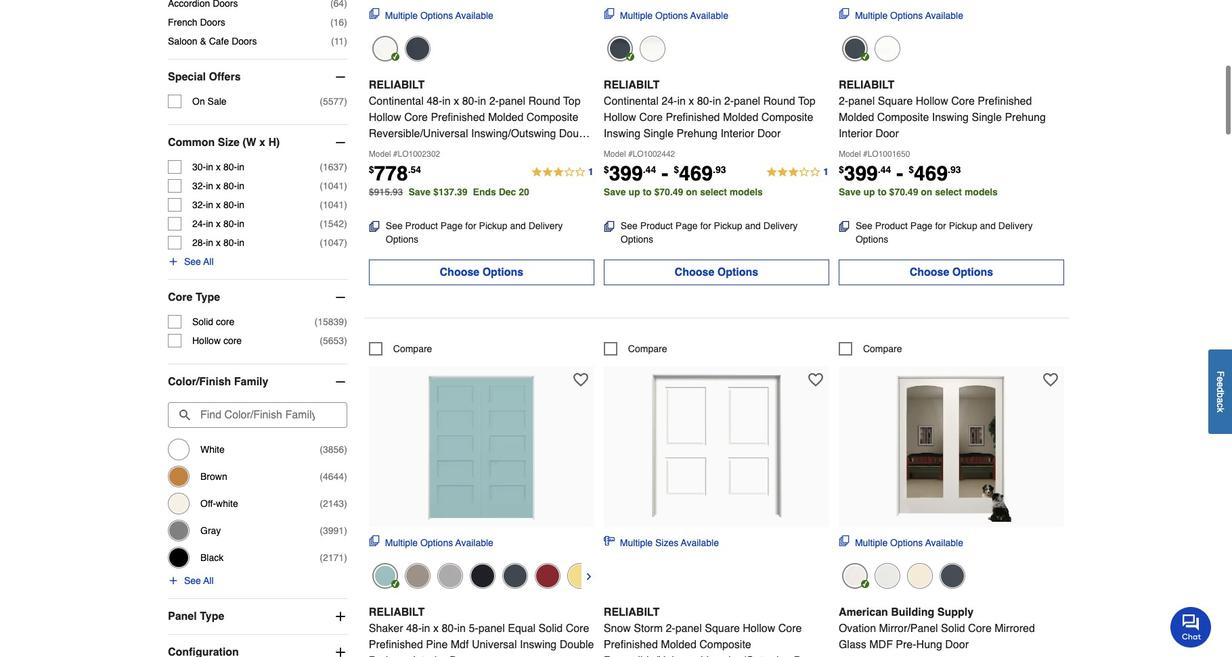 Task type: locate. For each thing, give the bounding box(es) containing it.
.93 down reliabilt 2-panel square hollow core prefinished molded composite inswing single prehung interior door
[[948, 164, 961, 175]]

1 choose options link from the left
[[369, 260, 594, 285]]

1 1 from the left
[[588, 166, 594, 177]]

core up hollow core
[[216, 317, 234, 328]]

2 horizontal spatial choose
[[910, 266, 949, 279]]

$ 399 .44 - $ 469 .93 down lo1002442
[[604, 162, 726, 185]]

reversible/universal up lo1002302
[[369, 128, 468, 140]]

minus image inside special offers button
[[334, 70, 347, 84]]

0 vertical spatial inswing/outswing
[[471, 128, 556, 140]]

399 down "model # lo1001650"
[[844, 162, 878, 185]]

) left '778'
[[344, 162, 347, 173]]

e up 'b'
[[1215, 383, 1226, 388]]

( 15839 )
[[314, 317, 347, 328]]

2 select from the left
[[935, 187, 962, 197]]

1 horizontal spatial 399
[[844, 162, 878, 185]]

$ 778 .54
[[369, 162, 421, 185]]

1 continental from the left
[[369, 95, 424, 107]]

2 horizontal spatial inswing
[[932, 111, 969, 124]]

1 horizontal spatial for
[[700, 220, 711, 231]]

minus image inside core type button
[[334, 291, 347, 305]]

.44 down lo1001650
[[878, 164, 891, 175]]

interior inside reliabilt continental 48-in x 80-in 2-panel round top hollow core prefinished molded composite reversible/universal inswing/outswing double prehung interior door model # lo1002302
[[413, 144, 446, 156]]

1 3 stars image from the left
[[531, 164, 594, 180]]

composite
[[527, 111, 578, 124], [761, 111, 813, 124], [877, 111, 929, 124], [699, 639, 751, 652]]

1 vertical spatial plus image
[[334, 610, 347, 624]]

1 vertical spatial 1041
[[323, 200, 344, 210]]

2 pickup from the left
[[714, 220, 742, 231]]

e up d
[[1215, 378, 1226, 383]]

1 horizontal spatial .44
[[878, 164, 891, 175]]

minus image up 15839
[[334, 291, 347, 305]]

slate image
[[405, 36, 430, 61], [607, 36, 633, 61], [842, 36, 868, 61], [502, 564, 528, 589]]

doors right the cafe
[[232, 36, 257, 47]]

1 vertical spatial inswing
[[604, 128, 640, 140]]

plus image
[[168, 576, 179, 587], [334, 610, 347, 624], [334, 646, 347, 658]]

3 stars image for 399
[[766, 164, 829, 180]]

) down 16
[[344, 36, 347, 47]]

see all button down 28-
[[168, 255, 214, 269]]

1 horizontal spatial select
[[935, 187, 962, 197]]

2 minus image from the top
[[334, 136, 347, 149]]

double inside reliabilt shaker 48-in x 80-in 5-panel equal solid core prefinished pine mdf universal inswing double prehung interior door
[[560, 639, 594, 652]]

2 horizontal spatial save
[[839, 187, 861, 197]]

select
[[700, 187, 727, 197], [935, 187, 962, 197]]

solid up hollow core
[[192, 317, 213, 328]]

multiple sizes available link
[[604, 536, 719, 550]]

1 vertical spatial reversible/universal
[[604, 656, 703, 658]]

save up to $70.49 on select models
[[604, 187, 763, 197], [839, 187, 998, 197]]

3 for from the left
[[935, 220, 946, 231]]

1000416915 element
[[839, 342, 902, 356]]

on
[[686, 187, 697, 197], [921, 187, 932, 197]]

3 # from the left
[[863, 149, 868, 159]]

0 horizontal spatial 469
[[679, 162, 713, 185]]

12 ) from the top
[[344, 472, 347, 483]]

prehung
[[1005, 111, 1046, 124], [677, 128, 718, 140], [369, 144, 410, 156], [369, 656, 410, 658]]

slate image
[[940, 564, 965, 589]]

reliabilt inside reliabilt shaker 48-in x 80-in 5-panel equal solid core prefinished pine mdf universal inswing double prehung interior door
[[369, 607, 425, 619]]

1 see product page for pickup and delivery options from the left
[[386, 220, 563, 245]]

choose options for 3rd choose options link from the right
[[440, 266, 523, 279]]

24-
[[662, 95, 677, 107], [192, 219, 206, 229]]

9 ) from the top
[[344, 317, 347, 328]]

)
[[344, 17, 347, 28], [344, 36, 347, 47], [344, 96, 347, 107], [344, 162, 347, 173], [344, 181, 347, 191], [344, 200, 347, 210], [344, 219, 347, 229], [344, 237, 347, 248], [344, 317, 347, 328], [344, 336, 347, 346], [344, 445, 347, 455], [344, 472, 347, 483], [344, 499, 347, 510], [344, 526, 347, 537], [344, 553, 347, 564]]

white image
[[372, 36, 398, 61], [640, 36, 665, 61]]

reliabilt inside reliabilt 2-panel square hollow core prefinished molded composite inswing single prehung interior door
[[839, 79, 894, 91]]

molded inside reliabilt 2-panel square hollow core prefinished molded composite inswing single prehung interior door
[[839, 111, 874, 124]]

prefinished inside reliabilt continental 48-in x 80-in 2-panel round top hollow core prefinished molded composite reversible/universal inswing/outswing double prehung interior door model # lo1002302
[[431, 111, 485, 124]]

1 horizontal spatial up
[[863, 187, 875, 197]]

$ down "model # lo1001650"
[[839, 164, 844, 175]]

$ down lo1001650
[[909, 164, 914, 175]]

( 5653 )
[[320, 336, 347, 346]]

sizes
[[655, 538, 678, 549]]

0 horizontal spatial 1 button
[[531, 164, 594, 180]]

top for reliabilt continental 48-in x 80-in 2-panel round top hollow core prefinished molded composite reversible/universal inswing/outswing double prehung interior door model # lo1002302
[[563, 95, 581, 107]]

white image
[[875, 36, 900, 61], [842, 564, 868, 589]]

469 down reliabilt continental 24-in x 80-in 2-panel round top hollow core prefinished molded composite inswing single prehung interior door
[[679, 162, 713, 185]]

1 vertical spatial square
[[705, 623, 740, 635]]

1 horizontal spatial solid
[[539, 623, 563, 635]]

see all button
[[168, 255, 214, 269], [168, 575, 214, 588]]

0 horizontal spatial inswing/outswing
[[471, 128, 556, 140]]

hollow inside reliabilt snow storm 2-panel square hollow core prefinished molded composite reversible/universal inswing/outswing doub
[[743, 623, 775, 635]]

2 top from the left
[[798, 95, 815, 107]]

compare inside 1000416915 element
[[863, 344, 902, 354]]

choose options link
[[369, 260, 594, 285], [604, 260, 829, 285], [839, 260, 1064, 285]]

2 1 button from the left
[[766, 164, 829, 180]]

family
[[234, 376, 268, 388]]

reliabilt
[[369, 79, 425, 91], [604, 79, 659, 91], [839, 79, 894, 91], [369, 607, 425, 619], [604, 607, 659, 619]]

panel inside reliabilt 2-panel square hollow core prefinished molded composite inswing single prehung interior door
[[848, 95, 875, 107]]

0 horizontal spatial delivery
[[528, 220, 563, 231]]

$ down model # lo1002442
[[604, 164, 609, 175]]

size
[[218, 137, 239, 149]]

door inside reliabilt continental 24-in x 80-in 2-panel round top hollow core prefinished molded composite inswing single prehung interior door
[[757, 128, 781, 140]]

0 horizontal spatial model
[[369, 149, 391, 159]]

solid right equal
[[539, 623, 563, 635]]

type up solid core
[[196, 292, 220, 304]]

prehung inside reliabilt shaker 48-in x 80-in 5-panel equal solid core prefinished pine mdf universal inswing double prehung interior door
[[369, 656, 410, 658]]

american
[[839, 607, 888, 619]]

reversible/universal down storm
[[604, 656, 703, 658]]

a
[[1215, 399, 1226, 404]]

2 horizontal spatial product
[[875, 220, 908, 231]]

reversible/universal inside reliabilt snow storm 2-panel square hollow core prefinished molded composite reversible/universal inswing/outswing doub
[[604, 656, 703, 658]]

1 pickup from the left
[[479, 220, 507, 231]]

white
[[200, 445, 225, 455]]

) down ( 15839 )
[[344, 336, 347, 346]]

.93
[[713, 164, 726, 175], [948, 164, 961, 175]]

0 horizontal spatial $70.49
[[654, 187, 683, 197]]

15 ) from the top
[[344, 553, 347, 564]]

1 horizontal spatial 48-
[[427, 95, 442, 107]]

supply
[[937, 607, 973, 619]]

32-in x 80-in
[[192, 181, 244, 191], [192, 200, 244, 210]]

minus image down the ( 5653 )
[[334, 376, 347, 389]]

1 horizontal spatial compare
[[628, 344, 667, 354]]

) up 3991
[[344, 499, 347, 510]]

core down solid core
[[223, 336, 242, 346]]

1 horizontal spatial top
[[798, 95, 815, 107]]

) up ( 4644 )
[[344, 445, 347, 455]]

4 ) from the top
[[344, 162, 347, 173]]

2 see all from the top
[[184, 576, 214, 587]]

continental up model # lo1002442
[[604, 95, 659, 107]]

0 horizontal spatial page
[[441, 220, 463, 231]]

save down "model # lo1001650"
[[839, 187, 861, 197]]

3991
[[323, 526, 344, 537]]

2 see all button from the top
[[168, 575, 214, 588]]

# inside reliabilt continental 48-in x 80-in 2-panel round top hollow core prefinished molded composite reversible/universal inswing/outswing double prehung interior door model # lo1002302
[[393, 149, 398, 159]]

5653
[[323, 336, 344, 346]]

$399.44-$469.93 element
[[604, 162, 726, 185], [839, 162, 961, 185]]

2 choose options from the left
[[675, 266, 758, 279]]

32- up 24-in x 80-in at the left of the page
[[192, 200, 206, 210]]

1 horizontal spatial models
[[965, 187, 998, 197]]

) up 1047
[[344, 219, 347, 229]]

80- inside reliabilt continental 24-in x 80-in 2-panel round top hollow core prefinished molded composite inswing single prehung interior door
[[697, 95, 713, 107]]

$399.44-$469.93 element down lo1001650
[[839, 162, 961, 185]]

compare inside 1002333590 element
[[393, 344, 432, 354]]

2 see product page for pickup and delivery options from the left
[[621, 220, 798, 245]]

$ up "$915.93"
[[369, 164, 374, 175]]

minus image for core type
[[334, 291, 347, 305]]

savings save $137.39 element
[[408, 187, 535, 197]]

2 .93 from the left
[[948, 164, 961, 175]]

5 ) from the top
[[344, 181, 347, 191]]

1 vertical spatial see all
[[184, 576, 214, 587]]

1 vertical spatial 32-in x 80-in
[[192, 200, 244, 210]]

0 vertical spatial single
[[972, 111, 1002, 124]]

multiple options available link
[[369, 8, 493, 22], [604, 8, 728, 22], [839, 8, 963, 22], [369, 536, 493, 550], [839, 536, 963, 550]]

$70.49
[[654, 187, 683, 197], [889, 187, 918, 197]]

.93 down reliabilt continental 24-in x 80-in 2-panel round top hollow core prefinished molded composite inswing single prehung interior door
[[713, 164, 726, 175]]

- down lo1001650
[[896, 162, 903, 185]]

molded inside reliabilt continental 24-in x 80-in 2-panel round top hollow core prefinished molded composite inswing single prehung interior door
[[723, 111, 758, 124]]

0 horizontal spatial for
[[465, 220, 476, 231]]

1 horizontal spatial inswing/outswing
[[706, 656, 791, 658]]

door
[[757, 128, 781, 140], [875, 128, 899, 140], [449, 144, 473, 156], [945, 639, 969, 652], [449, 656, 473, 658]]

0 vertical spatial 48-
[[427, 95, 442, 107]]

inswing for reliabilt shaker 48-in x 80-in 5-panel equal solid core prefinished pine mdf universal inswing double prehung interior door
[[520, 639, 557, 652]]

minus image up ( 5577 )
[[334, 70, 347, 84]]

f
[[1215, 372, 1226, 378]]

choose
[[440, 266, 479, 279], [675, 266, 714, 279], [910, 266, 949, 279]]

469
[[679, 162, 713, 185], [914, 162, 948, 185]]

reliabilt inside reliabilt snow storm 2-panel square hollow core prefinished molded composite reversible/universal inswing/outswing doub
[[604, 607, 659, 619]]

hollow inside reliabilt continental 48-in x 80-in 2-panel round top hollow core prefinished molded composite reversible/universal inswing/outswing double prehung interior door model # lo1002302
[[369, 111, 401, 124]]

composite inside reliabilt 2-panel square hollow core prefinished molded composite inswing single prehung interior door
[[877, 111, 929, 124]]

to down lo1001650
[[878, 187, 887, 197]]

up down model # lo1002442
[[628, 187, 640, 197]]

0 vertical spatial doors
[[200, 17, 225, 28]]

inswing inside reliabilt continental 24-in x 80-in 2-panel round top hollow core prefinished molded composite inswing single prehung interior door
[[604, 128, 640, 140]]

off-white
[[200, 499, 238, 510]]

page
[[441, 220, 463, 231], [675, 220, 698, 231], [910, 220, 933, 231]]

see product page for pickup and delivery options
[[386, 220, 563, 245], [621, 220, 798, 245], [856, 220, 1033, 245]]

3 stars image for 778
[[531, 164, 594, 180]]

( 1542 )
[[320, 219, 347, 229]]

doors up saloon & cafe doors
[[200, 17, 225, 28]]

6 ) from the top
[[344, 200, 347, 210]]

compare for 1000416915 element
[[863, 344, 902, 354]]

save up to $70.49 on select models down lo1002442
[[604, 187, 763, 197]]

panel inside reliabilt continental 48-in x 80-in 2-panel round top hollow core prefinished molded composite reversible/universal inswing/outswing double prehung interior door model # lo1002302
[[499, 95, 525, 107]]

) down ( 1637 )
[[344, 181, 347, 191]]

minus image inside common size (w x h) button
[[334, 136, 347, 149]]

$778.54 element
[[369, 162, 421, 185]]

single inside reliabilt continental 24-in x 80-in 2-panel round top hollow core prefinished molded composite inswing single prehung interior door
[[643, 128, 674, 140]]

2 horizontal spatial solid
[[941, 623, 965, 635]]

compare inside 1000473627 "element"
[[628, 344, 667, 354]]

core inside reliabilt continental 48-in x 80-in 2-panel round top hollow core prefinished molded composite reversible/universal inswing/outswing double prehung interior door model # lo1002302
[[404, 111, 428, 124]]

0 vertical spatial white image
[[875, 36, 900, 61]]

heart outline image
[[573, 373, 588, 388], [808, 373, 823, 388], [1043, 373, 1058, 388]]

single
[[972, 111, 1002, 124], [643, 128, 674, 140]]

0 horizontal spatial product
[[405, 220, 438, 231]]

model # lo1001650
[[839, 149, 910, 159]]

reliabilt snow storm 2-panel square hollow core prefinished molded composite reversible/universal inswing/outswing doub
[[604, 607, 828, 658]]

1 1 button from the left
[[531, 164, 594, 180]]

solid
[[192, 317, 213, 328], [539, 623, 563, 635], [941, 623, 965, 635]]

prehung inside reliabilt 2-panel square hollow core prefinished molded composite inswing single prehung interior door
[[1005, 111, 1046, 124]]

) up 5653
[[344, 317, 347, 328]]

2 horizontal spatial choose options link
[[839, 260, 1064, 285]]

1 models from the left
[[730, 187, 763, 197]]

1 vertical spatial type
[[200, 611, 224, 623]]

save down model # lo1002442
[[604, 187, 626, 197]]

2 $ from the left
[[604, 164, 609, 175]]

reliabilt for reliabilt 2-panel square hollow core prefinished molded composite inswing single prehung interior door
[[839, 79, 894, 91]]

top inside reliabilt continental 48-in x 80-in 2-panel round top hollow core prefinished molded composite reversible/universal inswing/outswing double prehung interior door model # lo1002302
[[563, 95, 581, 107]]

single inside reliabilt 2-panel square hollow core prefinished molded composite inswing single prehung interior door
[[972, 111, 1002, 124]]

0 horizontal spatial save up to $70.49 on select models
[[604, 187, 763, 197]]

4 minus image from the top
[[334, 376, 347, 389]]

square inside reliabilt snow storm 2-panel square hollow core prefinished molded composite reversible/universal inswing/outswing doub
[[705, 623, 740, 635]]

all
[[203, 256, 214, 267], [203, 576, 214, 587]]

molded
[[488, 111, 524, 124], [723, 111, 758, 124], [839, 111, 874, 124], [661, 639, 696, 652]]

0 vertical spatial reversible/universal
[[369, 128, 468, 140]]

save up to $70.49 on select models down lo1001650
[[839, 187, 998, 197]]

0 vertical spatial inswing
[[932, 111, 969, 124]]

1 horizontal spatial heart outline image
[[808, 373, 823, 388]]

1 compare from the left
[[393, 344, 432, 354]]

5 $ from the left
[[909, 164, 914, 175]]

1002333590 element
[[369, 342, 432, 356]]

choose options
[[440, 266, 523, 279], [675, 266, 758, 279], [910, 266, 993, 279]]

plus image inside panel type button
[[334, 610, 347, 624]]

# for reliabilt 2-panel square hollow core prefinished molded composite inswing single prehung interior door
[[863, 149, 868, 159]]

available
[[455, 10, 493, 21], [690, 10, 728, 21], [925, 10, 963, 21], [455, 538, 493, 549], [681, 538, 719, 549], [925, 538, 963, 549]]

3 delivery from the left
[[998, 220, 1033, 231]]

universal
[[472, 639, 517, 652]]

1 vertical spatial double
[[560, 639, 594, 652]]

model up '778'
[[369, 149, 391, 159]]

1 horizontal spatial $70.49
[[889, 187, 918, 197]]

1 - from the left
[[661, 162, 668, 185]]

model for 2-panel square hollow core prefinished molded composite inswing single prehung interior door
[[839, 149, 861, 159]]

( 11 )
[[331, 36, 347, 47]]

top inside reliabilt continental 24-in x 80-in 2-panel round top hollow core prefinished molded composite inswing single prehung interior door
[[798, 95, 815, 107]]

color/finish family
[[168, 376, 268, 388]]

0 vertical spatial square
[[878, 95, 913, 107]]

reliabilt snow storm 2-panel square hollow core prefinished molded composite reversible/universal inswing/outswing double prehung interior door image
[[642, 373, 791, 522]]

48-
[[427, 95, 442, 107], [406, 623, 422, 635]]

1041
[[323, 181, 344, 191], [323, 200, 344, 210]]

1 vertical spatial 32-
[[192, 200, 206, 210]]

32-in x 80-in up 24-in x 80-in at the left of the page
[[192, 200, 244, 210]]

1 horizontal spatial reversible/universal
[[604, 656, 703, 658]]

1 vertical spatial ( 1041 )
[[320, 200, 347, 210]]

) down the ( 3856 ) on the left
[[344, 472, 347, 483]]

panel for reliabilt continental 48-in x 80-in 2-panel round top hollow core prefinished molded composite reversible/universal inswing/outswing double prehung interior door model # lo1002302
[[499, 95, 525, 107]]

core for hollow core
[[223, 336, 242, 346]]

multiple options available for snow storm image
[[855, 538, 963, 549]]

1 horizontal spatial and
[[745, 220, 761, 231]]

2 horizontal spatial #
[[863, 149, 868, 159]]

inswing inside reliabilt shaker 48-in x 80-in 5-panel equal solid core prefinished pine mdf universal inswing double prehung interior door
[[520, 639, 557, 652]]

469 down reliabilt 2-panel square hollow core prefinished molded composite inswing single prehung interior door
[[914, 162, 948, 185]]

reliabilt 2-panel square hollow core prefinished molded composite inswing single prehung interior door
[[839, 79, 1046, 140]]

model
[[369, 149, 391, 159], [604, 149, 626, 159], [839, 149, 861, 159]]

0 vertical spatial 24-
[[662, 95, 677, 107]]

- down lo1002442
[[661, 162, 668, 185]]

( 1041 ) up 1542
[[320, 200, 347, 210]]

top
[[563, 95, 581, 107], [798, 95, 815, 107]]

$399.44-$469.93 element down lo1002442
[[604, 162, 726, 185]]

see all down 28-
[[184, 256, 214, 267]]

0 horizontal spatial models
[[730, 187, 763, 197]]

f e e d b a c k button
[[1208, 350, 1232, 435]]

) down 3991
[[344, 553, 347, 564]]

0 horizontal spatial 1
[[588, 166, 594, 177]]

common size (w x h)
[[168, 137, 280, 149]]

1 see all button from the top
[[168, 255, 214, 269]]

) up 11
[[344, 17, 347, 28]]

type right "panel"
[[200, 611, 224, 623]]

0 horizontal spatial square
[[705, 623, 740, 635]]

top for reliabilt continental 24-in x 80-in 2-panel round top hollow core prefinished molded composite inswing single prehung interior door
[[798, 95, 815, 107]]

was price $915.93 element
[[369, 183, 408, 197]]

1 horizontal spatial $399.44-$469.93 element
[[839, 162, 961, 185]]

24- inside reliabilt continental 24-in x 80-in 2-panel round top hollow core prefinished molded composite inswing single prehung interior door
[[662, 95, 677, 107]]

0 horizontal spatial single
[[643, 128, 674, 140]]

1 choose options from the left
[[440, 266, 523, 279]]

) up ( 2171 ) at bottom left
[[344, 526, 347, 537]]

hollow inside reliabilt continental 24-in x 80-in 2-panel round top hollow core prefinished molded composite inswing single prehung interior door
[[604, 111, 636, 124]]

$70.49 down lo1002442
[[654, 187, 683, 197]]

0 horizontal spatial choose
[[440, 266, 479, 279]]

# for reliabilt continental 24-in x 80-in 2-panel round top hollow core prefinished molded composite inswing single prehung interior door
[[628, 149, 633, 159]]

1 to from the left
[[643, 187, 652, 197]]

panel for reliabilt shaker 48-in x 80-in 5-panel equal solid core prefinished pine mdf universal inswing double prehung interior door
[[478, 623, 505, 635]]

0 horizontal spatial 48-
[[406, 623, 422, 635]]

399 down model # lo1002442
[[609, 162, 643, 185]]

panel inside reliabilt continental 24-in x 80-in 2-panel round top hollow core prefinished molded composite inswing single prehung interior door
[[734, 95, 760, 107]]

ends dec 20 element
[[473, 187, 535, 197]]

1 round from the left
[[528, 95, 560, 107]]

2 horizontal spatial heart outline image
[[1043, 373, 1058, 388]]

) down the ( 11 )
[[344, 96, 347, 107]]

$ 399 .44 - $ 469 .93 down lo1001650
[[839, 162, 961, 185]]

2 model from the left
[[604, 149, 626, 159]]

to down lo1002442
[[643, 187, 652, 197]]

minus image inside color/finish family button
[[334, 376, 347, 389]]

1 delivery from the left
[[528, 220, 563, 231]]

x
[[454, 95, 459, 107], [689, 95, 694, 107], [259, 137, 265, 149], [216, 162, 221, 173], [216, 181, 221, 191], [216, 200, 221, 210], [216, 219, 221, 229], [216, 237, 221, 248], [433, 623, 439, 635]]

1 horizontal spatial delivery
[[763, 220, 798, 231]]

minus image up 1637
[[334, 136, 347, 149]]

2 and from the left
[[745, 220, 761, 231]]

square
[[878, 95, 913, 107], [705, 623, 740, 635]]

0 vertical spatial double
[[559, 128, 593, 140]]

core inside reliabilt continental 24-in x 80-in 2-panel round top hollow core prefinished molded composite inswing single prehung interior door
[[639, 111, 663, 124]]

1 see all from the top
[[184, 256, 214, 267]]

molded inside reliabilt snow storm 2-panel square hollow core prefinished molded composite reversible/universal inswing/outswing doub
[[661, 639, 696, 652]]

0 vertical spatial 32-in x 80-in
[[192, 181, 244, 191]]

.44 down lo1002442
[[643, 164, 656, 175]]

0 horizontal spatial continental
[[369, 95, 424, 107]]

0 horizontal spatial compare
[[393, 344, 432, 354]]

prehung inside reliabilt continental 24-in x 80-in 2-panel round top hollow core prefinished molded composite inswing single prehung interior door
[[677, 128, 718, 140]]

#
[[393, 149, 398, 159], [628, 149, 633, 159], [863, 149, 868, 159]]

3 stars image
[[531, 164, 594, 180], [766, 164, 829, 180]]

save
[[408, 187, 431, 197], [604, 187, 626, 197], [839, 187, 861, 197]]

1041 up 1542
[[323, 200, 344, 210]]

1 horizontal spatial model
[[604, 149, 626, 159]]

1 horizontal spatial 24-
[[662, 95, 677, 107]]

5-
[[469, 623, 478, 635]]

reliabilt continental 24-in x 80-in 2-panel round top hollow core prefinished molded composite inswing single prehung interior door
[[604, 79, 815, 140]]

reliabilt for reliabilt shaker 48-in x 80-in 5-panel equal solid core prefinished pine mdf universal inswing double prehung interior door
[[369, 607, 425, 619]]

reliabilt inside reliabilt continental 24-in x 80-in 2-panel round top hollow core prefinished molded composite inswing single prehung interior door
[[604, 79, 659, 91]]

1 horizontal spatial 469
[[914, 162, 948, 185]]

0 vertical spatial type
[[196, 292, 220, 304]]

0 vertical spatial ( 1041 )
[[320, 181, 347, 191]]

sand piper image
[[405, 564, 430, 589]]

48- inside reliabilt shaker 48-in x 80-in 5-panel equal solid core prefinished pine mdf universal inswing double prehung interior door
[[406, 623, 422, 635]]

reliabilt inside reliabilt continental 48-in x 80-in 2-panel round top hollow core prefinished molded composite reversible/universal inswing/outswing double prehung interior door model # lo1002302
[[369, 79, 425, 91]]

model left lo1002442
[[604, 149, 626, 159]]

1 vertical spatial single
[[643, 128, 674, 140]]

1 horizontal spatial continental
[[604, 95, 659, 107]]

1 horizontal spatial $ 399 .44 - $ 469 .93
[[839, 162, 961, 185]]

x inside reliabilt continental 48-in x 80-in 2-panel round top hollow core prefinished molded composite reversible/universal inswing/outswing double prehung interior door model # lo1002302
[[454, 95, 459, 107]]

3 minus image from the top
[[334, 291, 347, 305]]

panel inside reliabilt snow storm 2-panel square hollow core prefinished molded composite reversible/universal inswing/outswing doub
[[675, 623, 702, 635]]

2 delivery from the left
[[763, 220, 798, 231]]

pine
[[426, 639, 448, 652]]

48- right shaker on the left bottom
[[406, 623, 422, 635]]

48- inside reliabilt continental 48-in x 80-in 2-panel round top hollow core prefinished molded composite reversible/universal inswing/outswing double prehung interior door model # lo1002302
[[427, 95, 442, 107]]

save down '.54'
[[408, 187, 431, 197]]

) up 1542
[[344, 200, 347, 210]]

1 horizontal spatial save up to $70.49 on select models
[[839, 187, 998, 197]]

0 horizontal spatial .93
[[713, 164, 726, 175]]

8 ) from the top
[[344, 237, 347, 248]]

2 $399.44-$469.93 element from the left
[[839, 162, 961, 185]]

3 model from the left
[[839, 149, 861, 159]]

$
[[369, 164, 374, 175], [604, 164, 609, 175], [674, 164, 679, 175], [839, 164, 844, 175], [909, 164, 914, 175]]

1 button for 778
[[531, 164, 594, 180]]

see all down "black" on the left bottom
[[184, 576, 214, 587]]

compare for 1002333590 element
[[393, 344, 432, 354]]

round inside reliabilt continental 24-in x 80-in 2-panel round top hollow core prefinished molded composite inswing single prehung interior door
[[763, 95, 795, 107]]

24- up 28-
[[192, 219, 206, 229]]

2 3 stars image from the left
[[766, 164, 829, 180]]

continental up lo1002302
[[369, 95, 424, 107]]

1 horizontal spatial choose options link
[[604, 260, 829, 285]]

inswing/outswing
[[471, 128, 556, 140], [706, 656, 791, 658]]

2 ) from the top
[[344, 36, 347, 47]]

reversible/universal inside reliabilt continental 48-in x 80-in 2-panel round top hollow core prefinished molded composite reversible/universal inswing/outswing double prehung interior door model # lo1002302
[[369, 128, 468, 140]]

0 horizontal spatial doors
[[200, 17, 225, 28]]

1 vertical spatial white image
[[842, 564, 868, 589]]

1 horizontal spatial -
[[896, 162, 903, 185]]

minus image
[[334, 70, 347, 84], [334, 136, 347, 149], [334, 291, 347, 305], [334, 376, 347, 389]]

continental
[[369, 95, 424, 107], [604, 95, 659, 107]]

multiple options available
[[385, 10, 493, 21], [620, 10, 728, 21], [855, 10, 963, 21], [385, 538, 493, 549], [855, 538, 963, 549]]

3 choose options from the left
[[910, 266, 993, 279]]

continental inside reliabilt continental 48-in x 80-in 2-panel round top hollow core prefinished molded composite reversible/universal inswing/outswing double prehung interior door model # lo1002302
[[369, 95, 424, 107]]

all down "black" on the left bottom
[[203, 576, 214, 587]]

1 for 399
[[823, 166, 829, 177]]

driftwood image
[[437, 564, 463, 589]]

1 on from the left
[[686, 187, 697, 197]]

multiple options available link for 1st white image from right
[[604, 8, 728, 22]]

see all button down "black" on the left bottom
[[168, 575, 214, 588]]

choose options for second choose options link
[[675, 266, 758, 279]]

3 product from the left
[[875, 220, 908, 231]]

2 .44 from the left
[[878, 164, 891, 175]]

solid inside american building supply ovation mirror/panel solid core mirrored glass mdf pre-hung door
[[941, 623, 965, 635]]

glass
[[839, 639, 866, 652]]

reliabilt for reliabilt continental 24-in x 80-in 2-panel round top hollow core prefinished molded composite inswing single prehung interior door
[[604, 79, 659, 91]]

reliabilt for reliabilt continental 48-in x 80-in 2-panel round top hollow core prefinished molded composite reversible/universal inswing/outswing double prehung interior door model # lo1002302
[[369, 79, 425, 91]]

3 $ from the left
[[674, 164, 679, 175]]

1041 down ( 1637 )
[[323, 181, 344, 191]]

2 save up to $70.49 on select models from the left
[[839, 187, 998, 197]]

all down 28-
[[203, 256, 214, 267]]

$70.49 down lo1001650
[[889, 187, 918, 197]]

2-
[[489, 95, 499, 107], [724, 95, 734, 107], [839, 95, 848, 107], [666, 623, 675, 635]]

0 horizontal spatial to
[[643, 187, 652, 197]]

1 horizontal spatial 1 button
[[766, 164, 829, 180]]

1 and from the left
[[510, 220, 526, 231]]

2 vertical spatial inswing
[[520, 639, 557, 652]]

0 horizontal spatial reversible/universal
[[369, 128, 468, 140]]

0 horizontal spatial save
[[408, 187, 431, 197]]

10 ) from the top
[[344, 336, 347, 346]]

5577
[[323, 96, 344, 107]]

2 horizontal spatial see product page for pickup and delivery options
[[856, 220, 1033, 245]]

1 horizontal spatial page
[[675, 220, 698, 231]]

x inside reliabilt continental 24-in x 80-in 2-panel round top hollow core prefinished molded composite inswing single prehung interior door
[[689, 95, 694, 107]]

plus image
[[168, 256, 179, 267]]

compare for 1000473627 "element"
[[628, 344, 667, 354]]

multiple options available link for snow storm image
[[839, 536, 963, 550]]

0 vertical spatial all
[[203, 256, 214, 267]]

2 e from the top
[[1215, 383, 1226, 388]]

solid down the supply
[[941, 623, 965, 635]]

$ down lo1002442
[[674, 164, 679, 175]]

0 vertical spatial see all button
[[168, 255, 214, 269]]

reliabilt for reliabilt snow storm 2-panel square hollow core prefinished molded composite reversible/universal inswing/outswing doub
[[604, 607, 659, 619]]

1 vertical spatial 48-
[[406, 623, 422, 635]]

0 horizontal spatial 399
[[609, 162, 643, 185]]

2 horizontal spatial choose options
[[910, 266, 993, 279]]

24- up lo1002442
[[662, 95, 677, 107]]

1 horizontal spatial pickup
[[714, 220, 742, 231]]

2 heart outline image from the left
[[808, 373, 823, 388]]

up down "model # lo1001650"
[[863, 187, 875, 197]]

32-in x 80-in down 30-in x 80-in in the top left of the page
[[192, 181, 244, 191]]

0 horizontal spatial choose options
[[440, 266, 523, 279]]

round for reliabilt continental 24-in x 80-in 2-panel round top hollow core prefinished molded composite inswing single prehung interior door
[[763, 95, 795, 107]]

model left lo1001650
[[839, 149, 861, 159]]

panel inside reliabilt shaker 48-in x 80-in 5-panel equal solid core prefinished pine mdf universal inswing double prehung interior door
[[478, 623, 505, 635]]

3 compare from the left
[[863, 344, 902, 354]]

door inside american building supply ovation mirror/panel solid core mirrored glass mdf pre-hung door
[[945, 639, 969, 652]]

round inside reliabilt continental 48-in x 80-in 2-panel round top hollow core prefinished molded composite reversible/universal inswing/outswing double prehung interior door model # lo1002302
[[528, 95, 560, 107]]

2 # from the left
[[628, 149, 633, 159]]

1 horizontal spatial .93
[[948, 164, 961, 175]]

1 399 from the left
[[609, 162, 643, 185]]

) down 1542
[[344, 237, 347, 248]]

2 horizontal spatial model
[[839, 149, 861, 159]]

type for panel type
[[200, 611, 224, 623]]

( 1041 ) down ( 1637 )
[[320, 181, 347, 191]]

continental inside reliabilt continental 24-in x 80-in 2-panel round top hollow core prefinished molded composite inswing single prehung interior door
[[604, 95, 659, 107]]

1 minus image from the top
[[334, 70, 347, 84]]

0 horizontal spatial $399.44-$469.93 element
[[604, 162, 726, 185]]

20
[[519, 187, 529, 197]]

2 horizontal spatial pickup
[[949, 220, 977, 231]]

prefinished inside reliabilt continental 24-in x 80-in 2-panel round top hollow core prefinished molded composite inswing single prehung interior door
[[666, 111, 720, 124]]

0 horizontal spatial select
[[700, 187, 727, 197]]

48- for continental
[[427, 95, 442, 107]]

48- up lo1002302
[[427, 95, 442, 107]]

32- down 30-
[[192, 181, 206, 191]]

in
[[442, 95, 451, 107], [478, 95, 486, 107], [677, 95, 686, 107], [713, 95, 721, 107], [206, 162, 213, 173], [237, 162, 244, 173], [206, 181, 213, 191], [237, 181, 244, 191], [206, 200, 213, 210], [237, 200, 244, 210], [206, 219, 213, 229], [237, 219, 244, 229], [206, 237, 213, 248], [237, 237, 244, 248], [422, 623, 430, 635], [457, 623, 466, 635]]



Task type: vqa. For each thing, say whether or not it's contained in the screenshot.
first for from left
yes



Task type: describe. For each thing, give the bounding box(es) containing it.
2 $70.49 from the left
[[889, 187, 918, 197]]

available inside multiple sizes available link
[[681, 538, 719, 549]]

x inside reliabilt shaker 48-in x 80-in 5-panel equal solid core prefinished pine mdf universal inswing double prehung interior door
[[433, 623, 439, 635]]

16
[[333, 17, 344, 28]]

common
[[168, 137, 215, 149]]

sale
[[208, 96, 226, 107]]

2 page from the left
[[675, 220, 698, 231]]

1 469 from the left
[[679, 162, 713, 185]]

Find Color/Finish Family text field
[[168, 403, 347, 428]]

cream n sugar image
[[907, 564, 933, 589]]

15839
[[318, 317, 344, 328]]

2 all from the top
[[203, 576, 214, 587]]

2 399 from the left
[[844, 162, 878, 185]]

inswing for reliabilt continental 24-in x 80-in 2-panel round top hollow core prefinished molded composite inswing single prehung interior door
[[604, 128, 640, 140]]

panel type button
[[168, 600, 347, 635]]

minus image for common size (w x h)
[[334, 136, 347, 149]]

model # lo1002442
[[604, 149, 675, 159]]

multiple options available for rightmost white icon
[[855, 10, 963, 21]]

door inside reliabilt continental 48-in x 80-in 2-panel round top hollow core prefinished molded composite reversible/universal inswing/outswing double prehung interior door model # lo1002302
[[449, 144, 473, 156]]

3 see product page for pickup and delivery options from the left
[[856, 220, 1033, 245]]

( 1047 )
[[320, 237, 347, 248]]

see all for 2nd see all button from the top
[[184, 576, 214, 587]]

1 .44 from the left
[[643, 164, 656, 175]]

2 vertical spatial plus image
[[334, 646, 347, 658]]

2 32- from the top
[[192, 200, 206, 210]]

1 ( 1041 ) from the top
[[320, 181, 347, 191]]

2 ( 1041 ) from the top
[[320, 200, 347, 210]]

on sale
[[192, 96, 226, 107]]

.54
[[408, 164, 421, 175]]

mdf
[[869, 639, 893, 652]]

28-
[[192, 237, 206, 248]]

24-in x 80-in
[[192, 219, 244, 229]]

mirrored
[[995, 623, 1035, 635]]

composite inside reliabilt snow storm 2-panel square hollow core prefinished molded composite reversible/universal inswing/outswing doub
[[699, 639, 751, 652]]

core type
[[168, 292, 220, 304]]

2 save from the left
[[604, 187, 626, 197]]

interior inside reliabilt continental 24-in x 80-in 2-panel round top hollow core prefinished molded composite inswing single prehung interior door
[[721, 128, 754, 140]]

1 e from the top
[[1215, 378, 1226, 383]]

48- for shaker
[[406, 623, 422, 635]]

3 ) from the top
[[344, 96, 347, 107]]

prefinished inside reliabilt shaker 48-in x 80-in 5-panel equal solid core prefinished pine mdf universal inswing double prehung interior door
[[369, 639, 423, 652]]

composite inside reliabilt continental 24-in x 80-in 2-panel round top hollow core prefinished molded composite inswing single prehung interior door
[[761, 111, 813, 124]]

barn red image
[[535, 564, 560, 589]]

28-in x 80-in
[[192, 237, 244, 248]]

1 1041 from the top
[[323, 181, 344, 191]]

80- inside reliabilt shaker 48-in x 80-in 5-panel equal solid core prefinished pine mdf universal inswing double prehung interior door
[[442, 623, 457, 635]]

2 1041 from the top
[[323, 200, 344, 210]]

color/finish family button
[[168, 365, 347, 400]]

2- inside reliabilt continental 48-in x 80-in 2-panel round top hollow core prefinished molded composite reversible/universal inswing/outswing double prehung interior door model # lo1002302
[[489, 95, 499, 107]]

11 ) from the top
[[344, 445, 347, 455]]

k
[[1215, 409, 1226, 413]]

(w
[[243, 137, 256, 149]]

3 choose from the left
[[910, 266, 949, 279]]

continental for 48-
[[369, 95, 424, 107]]

type for core type
[[196, 292, 220, 304]]

white
[[216, 499, 238, 510]]

2 to from the left
[[878, 187, 887, 197]]

$915.93
[[369, 187, 403, 197]]

2143
[[323, 499, 344, 510]]

2 469 from the left
[[914, 162, 948, 185]]

1542
[[323, 219, 344, 229]]

black
[[200, 553, 224, 564]]

1 for from the left
[[465, 220, 476, 231]]

ovation
[[839, 623, 876, 635]]

( 1637 )
[[320, 162, 347, 173]]

1 select from the left
[[700, 187, 727, 197]]

0 horizontal spatial white image
[[842, 564, 868, 589]]

shaker
[[369, 623, 403, 635]]

reliabilt continental 48-in x 80-in 2-panel round top hollow core prefinished molded composite reversible/universal inswing/outswing double prehung interior door model # lo1002302
[[369, 79, 593, 159]]

1 ) from the top
[[344, 17, 347, 28]]

round for reliabilt continental 48-in x 80-in 2-panel round top hollow core prefinished molded composite reversible/universal inswing/outswing double prehung interior door model # lo1002302
[[528, 95, 560, 107]]

panel for reliabilt continental 24-in x 80-in 2-panel round top hollow core prefinished molded composite inswing single prehung interior door
[[734, 95, 760, 107]]

multiple options available for 1st white image from right
[[620, 10, 728, 21]]

2 choose options link from the left
[[604, 260, 829, 285]]

equal
[[508, 623, 536, 635]]

1 vertical spatial doors
[[232, 36, 257, 47]]

1 heart outline image from the left
[[573, 373, 588, 388]]

0 horizontal spatial 24-
[[192, 219, 206, 229]]

2- inside reliabilt 2-panel square hollow core prefinished molded composite inswing single prehung interior door
[[839, 95, 848, 107]]

inswing inside reliabilt 2-panel square hollow core prefinished molded composite inswing single prehung interior door
[[932, 111, 969, 124]]

minus image for special offers
[[334, 70, 347, 84]]

mirror/panel
[[879, 623, 938, 635]]

lo1001650
[[868, 149, 910, 159]]

13 ) from the top
[[344, 499, 347, 510]]

1047
[[323, 237, 344, 248]]

1 horizontal spatial white image
[[875, 36, 900, 61]]

molded inside reliabilt continental 48-in x 80-in 2-panel round top hollow core prefinished molded composite reversible/universal inswing/outswing double prehung interior door model # lo1002302
[[488, 111, 524, 124]]

core inside reliabilt shaker 48-in x 80-in 5-panel equal solid core prefinished pine mdf universal inswing double prehung interior door
[[566, 623, 589, 635]]

panel type
[[168, 611, 224, 623]]

2- inside reliabilt continental 24-in x 80-in 2-panel round top hollow core prefinished molded composite inswing single prehung interior door
[[724, 95, 734, 107]]

solid inside reliabilt shaker 48-in x 80-in 5-panel equal solid core prefinished pine mdf universal inswing double prehung interior door
[[539, 623, 563, 635]]

11
[[334, 36, 344, 47]]

b
[[1215, 393, 1226, 399]]

hollow core
[[192, 336, 242, 346]]

3 and from the left
[[980, 220, 996, 231]]

2 white image from the left
[[640, 36, 665, 61]]

multiple sizes available
[[620, 538, 719, 549]]

1 32-in x 80-in from the top
[[192, 181, 244, 191]]

1 button for 399
[[766, 164, 829, 180]]

dec
[[499, 187, 516, 197]]

snow
[[604, 623, 631, 635]]

2 models from the left
[[965, 187, 998, 197]]

offers
[[209, 71, 241, 83]]

3856
[[323, 445, 344, 455]]

american building supply ovation mirror/panel solid core mirrored glass mdf pre-hung door
[[839, 607, 1035, 652]]

2 on from the left
[[921, 187, 932, 197]]

core inside reliabilt 2-panel square hollow core prefinished molded composite inswing single prehung interior door
[[951, 95, 975, 107]]

door inside reliabilt 2-panel square hollow core prefinished molded composite inswing single prehung interior door
[[875, 128, 899, 140]]

3 pickup from the left
[[949, 220, 977, 231]]

1 for 778
[[588, 166, 594, 177]]

0 horizontal spatial solid
[[192, 317, 213, 328]]

mdf
[[451, 639, 469, 652]]

3 page from the left
[[910, 220, 933, 231]]

pre-
[[896, 639, 916, 652]]

prefinished inside reliabilt snow storm 2-panel square hollow core prefinished molded composite reversible/universal inswing/outswing doub
[[604, 639, 658, 652]]

$ inside $ 778 .54
[[369, 164, 374, 175]]

special
[[168, 71, 206, 83]]

1 choose from the left
[[440, 266, 479, 279]]

1 $70.49 from the left
[[654, 187, 683, 197]]

2171
[[323, 553, 344, 564]]

brown
[[200, 472, 227, 483]]

continental for 24-
[[604, 95, 659, 107]]

choose options for third choose options link
[[910, 266, 993, 279]]

1 $ 399 .44 - $ 469 .93 from the left
[[604, 162, 726, 185]]

1 product from the left
[[405, 220, 438, 231]]

0 vertical spatial plus image
[[168, 576, 179, 587]]

core inside american building supply ovation mirror/panel solid core mirrored glass mdf pre-hung door
[[968, 623, 992, 635]]

model for continental 24-in x 80-in 2-panel round top hollow core prefinished molded composite inswing single prehung interior door
[[604, 149, 626, 159]]

( 5577 )
[[320, 96, 347, 107]]

( 4644 )
[[320, 472, 347, 483]]

midnight image
[[470, 564, 495, 589]]

2 up from the left
[[863, 187, 875, 197]]

( 2143 )
[[320, 499, 347, 510]]

d
[[1215, 388, 1226, 393]]

core inside reliabilt snow storm 2-panel square hollow core prefinished molded composite reversible/universal inswing/outswing doub
[[778, 623, 802, 635]]

color/finish
[[168, 376, 231, 388]]

off-
[[200, 499, 216, 510]]

7 ) from the top
[[344, 219, 347, 229]]

chat invite button image
[[1170, 607, 1212, 649]]

double inside reliabilt continental 48-in x 80-in 2-panel round top hollow core prefinished molded composite reversible/universal inswing/outswing double prehung interior door model # lo1002302
[[559, 128, 593, 140]]

2- inside reliabilt snow storm 2-panel square hollow core prefinished molded composite reversible/universal inswing/outswing doub
[[666, 623, 675, 635]]

1 save up to $70.49 on select models from the left
[[604, 187, 763, 197]]

composite inside reliabilt continental 48-in x 80-in 2-panel round top hollow core prefinished molded composite reversible/universal inswing/outswing double prehung interior door model # lo1002302
[[527, 111, 578, 124]]

1 .93 from the left
[[713, 164, 726, 175]]

( 3991 )
[[320, 526, 347, 537]]

( 3856 )
[[320, 445, 347, 455]]

80- inside reliabilt continental 48-in x 80-in 2-panel round top hollow core prefinished molded composite reversible/universal inswing/outswing double prehung interior door model # lo1002302
[[462, 95, 478, 107]]

french doors
[[168, 17, 225, 28]]

c
[[1215, 404, 1226, 409]]

interior inside reliabilt shaker 48-in x 80-in 5-panel equal solid core prefinished pine mdf universal inswing double prehung interior door
[[413, 656, 446, 658]]

( 2171 )
[[320, 553, 347, 564]]

f e e d b a c k
[[1215, 372, 1226, 413]]

core type button
[[168, 280, 347, 315]]

minus image for color/finish family
[[334, 376, 347, 389]]

prehung inside reliabilt continental 48-in x 80-in 2-panel round top hollow core prefinished molded composite reversible/universal inswing/outswing double prehung interior door model # lo1002302
[[369, 144, 410, 156]]

on
[[192, 96, 205, 107]]

$915.93 save $137.39 ends dec 20
[[369, 187, 529, 197]]

storm
[[634, 623, 663, 635]]

ends
[[473, 187, 496, 197]]

1 up from the left
[[628, 187, 640, 197]]

panel
[[168, 611, 197, 623]]

30-in x 80-in
[[192, 162, 244, 173]]

special offers
[[168, 71, 241, 83]]

3 heart outline image from the left
[[1043, 373, 1058, 388]]

american building supply ovation mirror/panel solid core mirrored glass mdf pre-hung door image
[[877, 373, 1026, 522]]

2 32-in x 80-in from the top
[[192, 200, 244, 210]]

14 ) from the top
[[344, 526, 347, 537]]

2 choose from the left
[[675, 266, 714, 279]]

1 all from the top
[[203, 256, 214, 267]]

sea mist image
[[372, 564, 398, 589]]

4 $ from the left
[[839, 164, 844, 175]]

interior inside reliabilt 2-panel square hollow core prefinished molded composite inswing single prehung interior door
[[839, 128, 872, 140]]

x inside button
[[259, 137, 265, 149]]

inswing/outswing inside reliabilt continental 48-in x 80-in 2-panel round top hollow core prefinished molded composite reversible/universal inswing/outswing double prehung interior door model # lo1002302
[[471, 128, 556, 140]]

3 save from the left
[[839, 187, 861, 197]]

common size (w x h) button
[[168, 125, 347, 160]]

model inside reliabilt continental 48-in x 80-in 2-panel round top hollow core prefinished molded composite reversible/universal inswing/outswing double prehung interior door model # lo1002302
[[369, 149, 391, 159]]

marigold image
[[567, 564, 593, 589]]

1 $399.44-$469.93 element from the left
[[604, 162, 726, 185]]

2 for from the left
[[700, 220, 711, 231]]

gray
[[200, 526, 221, 537]]

1 page from the left
[[441, 220, 463, 231]]

4644
[[323, 472, 344, 483]]

30-
[[192, 162, 206, 173]]

3 choose options link from the left
[[839, 260, 1064, 285]]

core inside button
[[168, 292, 193, 304]]

saloon
[[168, 36, 197, 47]]

snow storm image
[[875, 564, 900, 589]]

2 product from the left
[[640, 220, 673, 231]]

square inside reliabilt 2-panel square hollow core prefinished molded composite inswing single prehung interior door
[[878, 95, 913, 107]]

hollow inside reliabilt 2-panel square hollow core prefinished molded composite inswing single prehung interior door
[[916, 95, 948, 107]]

french
[[168, 17, 197, 28]]

&
[[200, 36, 206, 47]]

prefinished inside reliabilt 2-panel square hollow core prefinished molded composite inswing single prehung interior door
[[978, 95, 1032, 107]]

core for solid core
[[216, 317, 234, 328]]

2 - from the left
[[896, 162, 903, 185]]

1 white image from the left
[[372, 36, 398, 61]]

1 save from the left
[[408, 187, 431, 197]]

reliabilt shaker 48-in x 80-in 5-panel equal solid core prefinished pine mdf universal inswing double prehung interior door image
[[407, 373, 556, 522]]

1 32- from the top
[[192, 181, 206, 191]]

see all for 2nd see all button from the bottom
[[184, 256, 214, 267]]

multiple options available link for rightmost white icon
[[839, 8, 963, 22]]

building
[[891, 607, 934, 619]]

special offers button
[[168, 59, 347, 95]]

( 16 )
[[330, 17, 347, 28]]

$137.39
[[433, 187, 467, 197]]

2 $ 399 .44 - $ 469 .93 from the left
[[839, 162, 961, 185]]

door inside reliabilt shaker 48-in x 80-in 5-panel equal solid core prefinished pine mdf universal inswing double prehung interior door
[[449, 656, 473, 658]]

cafe
[[209, 36, 229, 47]]

inswing/outswing inside reliabilt snow storm 2-panel square hollow core prefinished molded composite reversible/universal inswing/outswing doub
[[706, 656, 791, 658]]

1000473627 element
[[604, 342, 667, 356]]

reliabilt shaker 48-in x 80-in 5-panel equal solid core prefinished pine mdf universal inswing double prehung interior door
[[369, 607, 594, 658]]

778
[[374, 162, 408, 185]]



